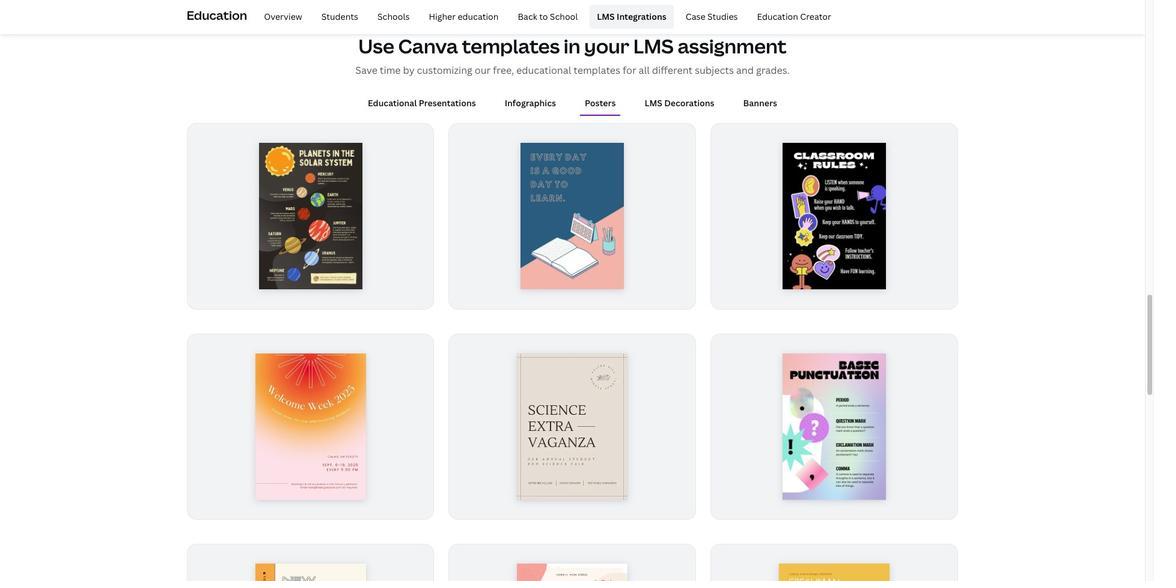 Task type: locate. For each thing, give the bounding box(es) containing it.
2 vertical spatial lms
[[645, 97, 662, 109]]

schools
[[378, 11, 410, 22]]

different
[[652, 64, 693, 77]]

pink cyan and purple punctuation straightforward education portrait poster image
[[783, 354, 887, 501]]

back
[[518, 11, 537, 22]]

black colorful stickers straightforward classroom rules education portrait poster image
[[783, 143, 887, 290]]

assignment
[[678, 33, 787, 59]]

higher education link
[[422, 5, 506, 29]]

lms up all
[[633, 33, 674, 59]]

templates down your
[[574, 64, 620, 77]]

pink orange and green organic and handcrafted classroom health and safety high school back to school poster image
[[517, 565, 628, 582]]

lms down all
[[645, 97, 662, 109]]

decorations
[[664, 97, 715, 109]]

infographics
[[505, 97, 556, 109]]

school
[[550, 11, 578, 22]]

lms up your
[[597, 11, 615, 22]]

menu bar
[[252, 5, 839, 29]]

case
[[686, 11, 705, 22]]

lms inside button
[[645, 97, 662, 109]]

students
[[321, 11, 358, 22]]

menu bar containing overview
[[252, 5, 839, 29]]

templates up free,
[[462, 33, 560, 59]]

our
[[475, 64, 491, 77]]

pink and blue motivational education portrait poster image
[[521, 143, 624, 290]]

educational presentations
[[368, 97, 476, 109]]

1 horizontal spatial templates
[[574, 64, 620, 77]]

schools link
[[370, 5, 417, 29]]

educational
[[516, 64, 571, 77]]

posters
[[585, 97, 616, 109]]

grades.
[[756, 64, 790, 77]]

lms
[[597, 11, 615, 22], [633, 33, 674, 59], [645, 97, 662, 109]]

templates
[[462, 33, 560, 59], [574, 64, 620, 77]]

all
[[639, 64, 650, 77]]

by
[[403, 64, 415, 77]]

back to school
[[518, 11, 578, 22]]

customizing
[[417, 64, 472, 77]]

1 vertical spatial lms
[[633, 33, 674, 59]]

ash grey and beige organic natural solar system astronomy poster image
[[259, 143, 362, 290]]

students link
[[314, 5, 366, 29]]

integrations
[[617, 11, 667, 22]]

0 vertical spatial templates
[[462, 33, 560, 59]]

brown bordered superminimalism education and science event poster image
[[517, 354, 628, 501]]

0 horizontal spatial education
[[187, 7, 247, 23]]

lms integrations
[[597, 11, 667, 22]]

posters button
[[580, 92, 621, 115]]

1 horizontal spatial education
[[757, 11, 798, 22]]

education inside education creator "link"
[[757, 11, 798, 22]]

case studies
[[686, 11, 738, 22]]

higher education
[[429, 11, 499, 22]]

0 horizontal spatial templates
[[462, 33, 560, 59]]

educational presentations button
[[363, 92, 481, 115]]

save
[[355, 64, 378, 77]]

lms for lms integrations
[[597, 11, 615, 22]]

presentations
[[419, 97, 476, 109]]

0 vertical spatial lms
[[597, 11, 615, 22]]

education
[[187, 7, 247, 23], [757, 11, 798, 22]]

use
[[358, 33, 394, 59]]

use canva templates in your lms assignment save time by customizing our free, educational templates for all different subjects and grades.
[[355, 33, 790, 77]]

canva
[[398, 33, 458, 59]]

1 vertical spatial templates
[[574, 64, 620, 77]]



Task type: describe. For each thing, give the bounding box(es) containing it.
orange and peach organic and handcrafted welcome messages and announcements high school back to school poster image
[[780, 565, 890, 582]]

and
[[736, 64, 754, 77]]

orange blue and purple colour pop welcome messages and announcements university back to school poster image
[[255, 565, 366, 582]]

education creator
[[757, 11, 831, 22]]

your
[[584, 33, 630, 59]]

free,
[[493, 64, 514, 77]]

educational
[[368, 97, 417, 109]]

lms for lms decorations
[[645, 97, 662, 109]]

banners
[[743, 97, 777, 109]]

case studies link
[[679, 5, 745, 29]]

pink orange and red trendy gradient education and science event poster image
[[255, 354, 366, 501]]

lms inside use canva templates in your lms assignment save time by customizing our free, educational templates for all different subjects and grades.
[[633, 33, 674, 59]]

lms decorations button
[[640, 92, 719, 115]]

for
[[623, 64, 636, 77]]

higher
[[429, 11, 456, 22]]

back to school link
[[511, 5, 585, 29]]

creator
[[800, 11, 831, 22]]

in
[[564, 33, 580, 59]]

overview
[[264, 11, 302, 22]]

time
[[380, 64, 401, 77]]

education for education
[[187, 7, 247, 23]]

overview link
[[257, 5, 309, 29]]

education creator link
[[750, 5, 839, 29]]

education for education creator
[[757, 11, 798, 22]]

education
[[458, 11, 499, 22]]

banners button
[[739, 92, 782, 115]]

studies
[[708, 11, 738, 22]]

to
[[539, 11, 548, 22]]

subjects
[[695, 64, 734, 77]]

infographics button
[[500, 92, 561, 115]]

lms integrations link
[[590, 5, 674, 29]]

lms decorations
[[645, 97, 715, 109]]



Task type: vqa. For each thing, say whether or not it's contained in the screenshot.
Back to School
yes



